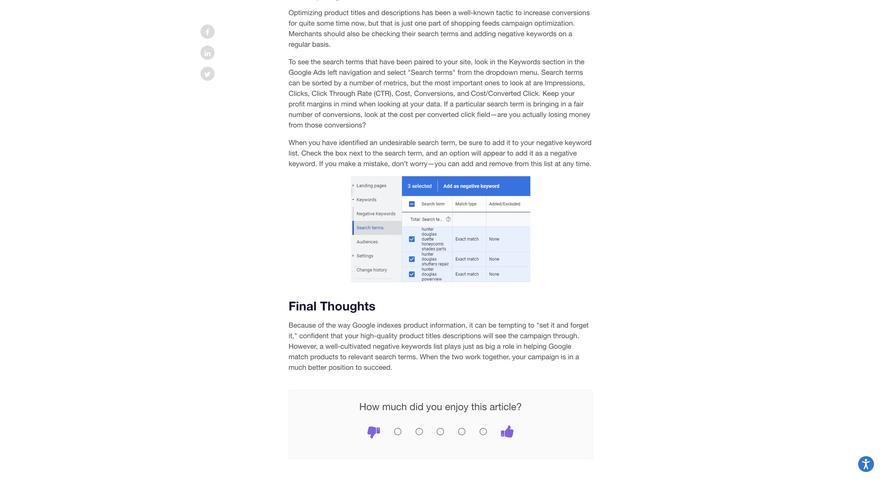 Task type: vqa. For each thing, say whether or not it's contained in the screenshot.
topmost Amy
no



Task type: locate. For each thing, give the bounding box(es) containing it.
titles up 'now,' on the left top of the page
[[351, 8, 366, 17]]

1 vertical spatial when
[[420, 353, 438, 361]]

2 vertical spatial from
[[515, 160, 529, 168]]

descriptions up one
[[381, 8, 420, 17]]

product up terms.
[[399, 332, 424, 340]]

products
[[310, 353, 338, 361]]

that down way
[[331, 332, 343, 340]]

the left two
[[440, 353, 450, 361]]

0 vertical spatial titles
[[351, 8, 366, 17]]

0 vertical spatial have
[[380, 58, 395, 66]]

1 vertical spatial number
[[289, 110, 313, 119]]

search down part
[[418, 30, 439, 38]]

1 vertical spatial as
[[476, 343, 483, 351]]

2 vertical spatial is
[[561, 353, 566, 361]]

1 horizontal spatial titles
[[426, 332, 441, 340]]

converted
[[427, 110, 459, 119]]

if up converted
[[444, 100, 448, 108]]

0 vertical spatial when
[[289, 139, 307, 147]]

in down through
[[334, 100, 339, 108]]

that up navigation
[[366, 58, 378, 66]]

1 vertical spatial add
[[515, 149, 528, 157]]

2 vertical spatial can
[[475, 322, 487, 330]]

term,
[[441, 139, 457, 147], [408, 149, 424, 157]]

1 horizontal spatial keywords
[[526, 30, 557, 38]]

2 vertical spatial add
[[461, 160, 474, 168]]

important
[[452, 79, 483, 87]]

0 horizontal spatial keywords
[[401, 343, 432, 351]]

1 horizontal spatial can
[[448, 160, 459, 168]]

can
[[289, 79, 300, 87], [448, 160, 459, 168], [475, 322, 487, 330]]

your
[[444, 58, 458, 66], [561, 89, 575, 97], [410, 100, 424, 108], [521, 139, 534, 147], [345, 332, 359, 340], [512, 353, 526, 361]]

number up 'rate'
[[349, 79, 373, 87]]

remove
[[489, 160, 513, 168]]

0 vertical spatial been
[[435, 8, 451, 17]]

when
[[359, 100, 376, 108]]

0 horizontal spatial descriptions
[[381, 8, 420, 17]]

1 vertical spatial have
[[322, 139, 337, 147]]

is up checking
[[395, 19, 400, 27]]

checking
[[372, 30, 400, 38]]

see up role
[[495, 332, 506, 340]]

but down "search
[[411, 79, 421, 87]]

0 vertical spatial as
[[535, 149, 543, 157]]

if inside when you have identified an undesirable search term, be sure to add it to your negative keyword list. check the box next to the search term, and an option will appear to add it as a negative keyword. if you make a mistake, don't worry—you can add and remove from this list at any time.
[[319, 160, 323, 168]]

the up ads
[[311, 58, 321, 66]]

1 horizontal spatial an
[[440, 149, 447, 157]]

you down term
[[509, 110, 521, 119]]

be right also
[[362, 30, 370, 38]]

conversions,
[[323, 110, 363, 119]]

be inside because of the way google indexes product information, it can be tempting to "set it and forget it," confident that your high-quality product titles descriptions will see the campaign through. however, a well-cultivated negative keywords list plays just as big a role in helping google match products to relevant search terms. when the two work together, your campaign is in a much better position to succeed.
[[488, 322, 496, 330]]

just
[[402, 19, 413, 27], [463, 343, 474, 351]]

0 vertical spatial keywords
[[526, 30, 557, 38]]

1 vertical spatial this
[[471, 401, 487, 413]]

1 vertical spatial terms
[[346, 58, 364, 66]]

final
[[289, 299, 317, 314]]

optimization.
[[535, 19, 575, 27]]

just inside because of the way google indexes product information, it can be tempting to "set it and forget it," confident that your high-quality product titles descriptions will see the campaign through. however, a well-cultivated negative keywords list plays just as big a role in helping google match products to relevant search terms. when the two work together, your campaign is in a much better position to succeed.
[[463, 343, 474, 351]]

sorted
[[312, 79, 332, 87]]

and up through.
[[557, 322, 569, 330]]

2 horizontal spatial that
[[380, 19, 393, 27]]

terms up impressions,
[[565, 68, 583, 76]]

1 horizontal spatial as
[[535, 149, 543, 157]]

twitter image
[[204, 71, 211, 78]]

2 horizontal spatial look
[[510, 79, 523, 87]]

the down tempting
[[508, 332, 518, 340]]

per
[[415, 110, 425, 119]]

when you have identified an undesirable search term, be sure to add it to your negative keyword list. check the box next to the search term, and an option will appear to add it as a negative keyword. if you make a mistake, don't worry—you can add and remove from this list at any time.
[[289, 139, 592, 168]]

be up clicks,
[[302, 79, 310, 87]]

0 horizontal spatial term,
[[408, 149, 424, 157]]

0 horizontal spatial but
[[368, 19, 379, 27]]

well- up shopping
[[458, 8, 473, 17]]

1 horizontal spatial is
[[526, 100, 531, 108]]

2 vertical spatial google
[[549, 343, 571, 351]]

did
[[410, 401, 424, 413]]

0 horizontal spatial have
[[322, 139, 337, 147]]

be left tempting
[[488, 322, 496, 330]]

add right the appear
[[515, 149, 528, 157]]

descriptions up plays
[[443, 332, 481, 340]]

1 horizontal spatial that
[[366, 58, 378, 66]]

0 vertical spatial but
[[368, 19, 379, 27]]

1 horizontal spatial have
[[380, 58, 395, 66]]

can up big
[[475, 322, 487, 330]]

term
[[510, 100, 524, 108]]

1 horizontal spatial if
[[444, 100, 448, 108]]

when inside because of the way google indexes product information, it can be tempting to "set it and forget it," confident that your high-quality product titles descriptions will see the campaign through. however, a well-cultivated negative keywords list plays just as big a role in helping google match products to relevant search terms. when the two work together, your campaign is in a much better position to succeed.
[[420, 353, 438, 361]]

1 vertical spatial is
[[526, 100, 531, 108]]

1 horizontal spatial add
[[493, 139, 505, 147]]

will up big
[[483, 332, 493, 340]]

that
[[380, 19, 393, 27], [366, 58, 378, 66], [331, 332, 343, 340]]

terms"
[[435, 68, 456, 76]]

undesirable
[[379, 139, 416, 147]]

2 vertical spatial campaign
[[528, 353, 559, 361]]

impressions,
[[545, 79, 585, 87]]

look right site,
[[475, 58, 488, 66]]

to
[[515, 8, 522, 17], [436, 58, 442, 66], [502, 79, 508, 87], [484, 139, 491, 147], [512, 139, 519, 147], [365, 149, 371, 157], [507, 149, 514, 157], [528, 322, 535, 330], [340, 353, 346, 361], [356, 364, 362, 372]]

rate
[[357, 89, 372, 97]]

0 vertical spatial just
[[402, 19, 413, 27]]

product
[[324, 8, 349, 17], [404, 322, 428, 330], [399, 332, 424, 340]]

0 vertical spatial see
[[298, 58, 309, 66]]

1 vertical spatial but
[[411, 79, 421, 87]]

just inside optimizing product titles and descriptions has been a well-known tactic to increase conversions for quite some time now, but that is just one part of shopping feeds campaign optimization. merchants should also be checking their search terms and adding negative keywords on a regular basis.
[[402, 19, 413, 27]]

1 horizontal spatial term,
[[441, 139, 457, 147]]

your inside when you have identified an undesirable search term, be sure to add it to your negative keyword list. check the box next to the search term, and an option will appear to add it as a negative keyword. if you make a mistake, don't worry—you can add and remove from this list at any time.
[[521, 139, 534, 147]]

an left option in the top right of the page
[[440, 149, 447, 157]]

and down the important in the right top of the page
[[457, 89, 469, 97]]

list left plays
[[434, 343, 442, 351]]

2 vertical spatial look
[[365, 110, 378, 119]]

been up part
[[435, 8, 451, 17]]

one
[[415, 19, 427, 27]]

0 vertical spatial will
[[471, 149, 481, 157]]

well- inside because of the way google indexes product information, it can be tempting to "set it and forget it," confident that your high-quality product titles descriptions will see the campaign through. however, a well-cultivated negative keywords list plays just as big a role in helping google match products to relevant search terms. when the two work together, your campaign is in a much better position to succeed.
[[325, 343, 340, 351]]

be inside optimizing product titles and descriptions has been a well-known tactic to increase conversions for quite some time now, but that is just one part of shopping feeds campaign optimization. merchants should also be checking their search terms and adding negative keywords on a regular basis.
[[362, 30, 370, 38]]

0 vertical spatial much
[[289, 364, 306, 372]]

when right terms.
[[420, 353, 438, 361]]

google down to
[[289, 68, 311, 76]]

when inside when you have identified an undesirable search term, be sure to add it to your negative keyword list. check the box next to the search term, and an option will appear to add it as a negative keyword. if you make a mistake, don't worry—you can add and remove from this list at any time.
[[289, 139, 307, 147]]

search up succeed.
[[375, 353, 396, 361]]

0 horizontal spatial titles
[[351, 8, 366, 17]]

google down through.
[[549, 343, 571, 351]]

you down box
[[325, 160, 337, 168]]

your down impressions,
[[561, 89, 575, 97]]

well- up products
[[325, 343, 340, 351]]

1 horizontal spatial number
[[349, 79, 373, 87]]

0 vertical spatial look
[[475, 58, 488, 66]]

from right remove
[[515, 160, 529, 168]]

from inside when you have identified an undesirable search term, be sure to add it to your negative keyword list. check the box next to the search term, and an option will appear to add it as a negative keyword. if you make a mistake, don't worry—you can add and remove from this list at any time.
[[515, 160, 529, 168]]

ads
[[313, 68, 326, 76]]

campaign down tactic
[[502, 19, 533, 27]]

through
[[329, 89, 355, 97]]

campaign down helping
[[528, 353, 559, 361]]

0 horizontal spatial as
[[476, 343, 483, 351]]

add up the appear
[[493, 139, 505, 147]]

fair
[[574, 100, 584, 108]]

0 vertical spatial this
[[531, 160, 542, 168]]

0 vertical spatial that
[[380, 19, 393, 27]]

the up the important in the right top of the page
[[474, 68, 484, 76]]

as inside because of the way google indexes product information, it can be tempting to "set it and forget it," confident that your high-quality product titles descriptions will see the campaign through. however, a well-cultivated negative keywords list plays just as big a role in helping google match products to relevant search terms. when the two work together, your campaign is in a much better position to succeed.
[[476, 343, 483, 351]]

the
[[311, 58, 321, 66], [497, 58, 507, 66], [575, 58, 585, 66], [474, 68, 484, 76], [423, 79, 433, 87], [388, 110, 398, 119], [324, 149, 333, 157], [373, 149, 383, 157], [326, 322, 336, 330], [508, 332, 518, 340], [440, 353, 450, 361]]

this right enjoy
[[471, 401, 487, 413]]

0 vertical spatial campaign
[[502, 19, 533, 27]]

of inside because of the way google indexes product information, it can be tempting to "set it and forget it," confident that your high-quality product titles descriptions will see the campaign through. however, a well-cultivated negative keywords list plays just as big a role in helping google match products to relevant search terms. when the two work together, your campaign is in a much better position to succeed.
[[318, 322, 324, 330]]

2 vertical spatial that
[[331, 332, 343, 340]]

will
[[471, 149, 481, 157], [483, 332, 493, 340]]

will down the 'sure'
[[471, 149, 481, 157]]

open accessibe: accessibility options, statement and help image
[[862, 460, 870, 470]]

1 vertical spatial much
[[382, 401, 407, 413]]

titles inside because of the way google indexes product information, it can be tempting to "set it and forget it," confident that your high-quality product titles descriptions will see the campaign through. however, a well-cultivated negative keywords list plays just as big a role in helping google match products to relevant search terms. when the two work together, your campaign is in a much better position to succeed.
[[426, 332, 441, 340]]

2 horizontal spatial can
[[475, 322, 487, 330]]

better
[[308, 364, 327, 372]]

1 vertical spatial well-
[[325, 343, 340, 351]]

negative inside because of the way google indexes product information, it can be tempting to "set it and forget it," confident that your high-quality product titles descriptions will see the campaign through. however, a well-cultivated negative keywords list plays just as big a role in helping google match products to relevant search terms. when the two work together, your campaign is in a much better position to succeed.
[[373, 343, 399, 351]]

of down margins
[[315, 110, 321, 119]]

been inside optimizing product titles and descriptions has been a well-known tactic to increase conversions for quite some time now, but that is just one part of shopping feeds campaign optimization. merchants should also be checking their search terms and adding negative keywords on a regular basis.
[[435, 8, 451, 17]]

money
[[569, 110, 590, 119]]

0 horizontal spatial see
[[298, 58, 309, 66]]

add down option in the top right of the page
[[461, 160, 474, 168]]

0 horizontal spatial can
[[289, 79, 300, 87]]

particular
[[456, 100, 485, 108]]

of right part
[[443, 19, 449, 27]]

descriptions
[[381, 8, 420, 17], [443, 332, 481, 340]]

list inside because of the way google indexes product information, it can be tempting to "set it and forget it," confident that your high-quality product titles descriptions will see the campaign through. however, a well-cultivated negative keywords list plays just as big a role in helping google match products to relevant search terms. when the two work together, your campaign is in a much better position to succeed.
[[434, 343, 442, 351]]

1 vertical spatial descriptions
[[443, 332, 481, 340]]

been inside to see the search terms that have been paired to your site, look in the keywords section in the google ads left navigation and select "search terms" from the dropdown menu. search terms can be sorted by a number of metrics, but the most important ones to look at are impressions, clicks, click through rate (ctr), cost, conversions, and cost/converted click. keep your profit margins in mind when looking at your data. if a particular search term is bringing in a fair number of conversions, look at the cost per converted click field—are you actually losing money from those conversions?
[[397, 58, 412, 66]]

is inside optimizing product titles and descriptions has been a well-known tactic to increase conversions for quite some time now, but that is just one part of shopping feeds campaign optimization. merchants should also be checking their search terms and adding negative keywords on a regular basis.
[[395, 19, 400, 27]]

term, up worry—you
[[408, 149, 424, 157]]

can inside to see the search terms that have been paired to your site, look in the keywords section in the google ads left navigation and select "search terms" from the dropdown menu. search terms can be sorted by a number of metrics, but the most important ones to look at are impressions, clicks, click through rate (ctr), cost, conversions, and cost/converted click. keep your profit margins in mind when looking at your data. if a particular search term is bringing in a fair number of conversions, look at the cost per converted click field—are you actually losing money from those conversions?
[[289, 79, 300, 87]]

have
[[380, 58, 395, 66], [322, 139, 337, 147]]

from left "those"
[[289, 121, 303, 129]]

0 vertical spatial if
[[444, 100, 448, 108]]

as
[[535, 149, 543, 157], [476, 343, 483, 351]]

1 horizontal spatial will
[[483, 332, 493, 340]]

0 vertical spatial list
[[544, 160, 553, 168]]

be up option in the top right of the page
[[459, 139, 467, 147]]

basis.
[[312, 40, 331, 48]]

regular
[[289, 40, 310, 48]]

the down looking at the top left
[[388, 110, 398, 119]]

information,
[[430, 322, 467, 330]]

0 vertical spatial product
[[324, 8, 349, 17]]

campaign inside optimizing product titles and descriptions has been a well-known tactic to increase conversions for quite some time now, but that is just one part of shopping feeds campaign optimization. merchants should also be checking their search terms and adding negative keywords on a regular basis.
[[502, 19, 533, 27]]

terms down part
[[441, 30, 459, 38]]

titles down information,
[[426, 332, 441, 340]]

when up list.
[[289, 139, 307, 147]]

1 horizontal spatial just
[[463, 343, 474, 351]]

their
[[402, 30, 416, 38]]

1 vertical spatial term,
[[408, 149, 424, 157]]

0 vertical spatial google
[[289, 68, 311, 76]]

keywords down "optimization."
[[526, 30, 557, 38]]

in right role
[[516, 343, 522, 351]]

list inside when you have identified an undesirable search term, be sure to add it to your negative keyword list. check the box next to the search term, and an option will appear to add it as a negative keyword. if you make a mistake, don't worry—you can add and remove from this list at any time.
[[544, 160, 553, 168]]

your down actually
[[521, 139, 534, 147]]

tactic
[[496, 8, 514, 17]]

search down undesirable
[[385, 149, 406, 157]]

dropdown
[[486, 68, 518, 76]]

your up per
[[410, 100, 424, 108]]

0 horizontal spatial been
[[397, 58, 412, 66]]

1 horizontal spatial terms
[[441, 30, 459, 38]]

the up dropdown
[[497, 58, 507, 66]]

1 vertical spatial will
[[483, 332, 493, 340]]

0 vertical spatial terms
[[441, 30, 459, 38]]

1 vertical spatial see
[[495, 332, 506, 340]]

an right identified
[[370, 139, 377, 147]]

and up checking
[[368, 8, 379, 17]]

data.
[[426, 100, 442, 108]]

search
[[541, 68, 563, 76]]

quite
[[299, 19, 315, 27]]

navigation
[[339, 68, 371, 76]]

titles
[[351, 8, 366, 17], [426, 332, 441, 340]]

number
[[349, 79, 373, 87], [289, 110, 313, 119]]

been
[[435, 8, 451, 17], [397, 58, 412, 66]]

if
[[444, 100, 448, 108], [319, 160, 323, 168]]

enjoy
[[445, 401, 469, 413]]

in right 'section'
[[567, 58, 573, 66]]

0 vertical spatial can
[[289, 79, 300, 87]]

have inside when you have identified an undesirable search term, be sure to add it to your negative keyword list. check the box next to the search term, and an option will appear to add it as a negative keyword. if you make a mistake, don't worry—you can add and remove from this list at any time.
[[322, 139, 337, 147]]

if down the check
[[319, 160, 323, 168]]

profit
[[289, 100, 305, 108]]

2 horizontal spatial from
[[515, 160, 529, 168]]

1 horizontal spatial much
[[382, 401, 407, 413]]

is down click.
[[526, 100, 531, 108]]

be
[[362, 30, 370, 38], [302, 79, 310, 87], [459, 139, 467, 147], [488, 322, 496, 330]]

this left the any
[[531, 160, 542, 168]]

0 horizontal spatial an
[[370, 139, 377, 147]]

0 vertical spatial descriptions
[[381, 8, 420, 17]]

campaign
[[502, 19, 533, 27], [520, 332, 551, 340], [528, 353, 559, 361]]

have inside to see the search terms that have been paired to your site, look in the keywords section in the google ads left navigation and select "search terms" from the dropdown menu. search terms can be sorted by a number of metrics, but the most important ones to look at are impressions, clicks, click through rate (ctr), cost, conversions, and cost/converted click. keep your profit margins in mind when looking at your data. if a particular search term is bringing in a fair number of conversions, look at the cost per converted click field—are you actually losing money from those conversions?
[[380, 58, 395, 66]]

final thoughts
[[289, 299, 375, 314]]

relevant
[[348, 353, 373, 361]]

that inside optimizing product titles and descriptions has been a well-known tactic to increase conversions for quite some time now, but that is just one part of shopping feeds campaign optimization. merchants should also be checking their search terms and adding negative keywords on a regular basis.
[[380, 19, 393, 27]]

descriptions inside optimizing product titles and descriptions has been a well-known tactic to increase conversions for quite some time now, but that is just one part of shopping feeds campaign optimization. merchants should also be checking their search terms and adding negative keywords on a regular basis.
[[381, 8, 420, 17]]

0 horizontal spatial if
[[319, 160, 323, 168]]

but
[[368, 19, 379, 27], [411, 79, 421, 87]]

0 vertical spatial well-
[[458, 8, 473, 17]]

look down menu.
[[510, 79, 523, 87]]

1 vertical spatial if
[[319, 160, 323, 168]]

but right 'now,' on the left top of the page
[[368, 19, 379, 27]]

from down site,
[[458, 68, 472, 76]]

at inside when you have identified an undesirable search term, be sure to add it to your negative keyword list. check the box next to the search term, and an option will appear to add it as a negative keyword. if you make a mistake, don't worry—you can add and remove from this list at any time.
[[555, 160, 561, 168]]

search down cost/converted
[[487, 100, 508, 108]]

see
[[298, 58, 309, 66], [495, 332, 506, 340]]

and left select
[[373, 68, 385, 76]]

1 vertical spatial keywords
[[401, 343, 432, 351]]

1 horizontal spatial from
[[458, 68, 472, 76]]

as inside when you have identified an undesirable search term, be sure to add it to your negative keyword list. check the box next to the search term, and an option will appear to add it as a negative keyword. if you make a mistake, don't worry—you can add and remove from this list at any time.
[[535, 149, 543, 157]]

"set
[[536, 322, 549, 330]]

1 horizontal spatial when
[[420, 353, 438, 361]]

have up box
[[322, 139, 337, 147]]

just up work
[[463, 343, 474, 351]]

1 vertical spatial list
[[434, 343, 442, 351]]

see right to
[[298, 58, 309, 66]]

1 vertical spatial been
[[397, 58, 412, 66]]

1 vertical spatial campaign
[[520, 332, 551, 340]]

keywords up terms.
[[401, 343, 432, 351]]

match
[[289, 353, 308, 361]]

0 horizontal spatial much
[[289, 364, 306, 372]]

quality
[[377, 332, 397, 340]]

1 vertical spatial from
[[289, 121, 303, 129]]

can up clicks,
[[289, 79, 300, 87]]

look down when
[[365, 110, 378, 119]]

negative inside optimizing product titles and descriptions has been a well-known tactic to increase conversions for quite some time now, but that is just one part of shopping feeds campaign optimization. merchants should also be checking their search terms and adding negative keywords on a regular basis.
[[498, 30, 524, 38]]

your up "terms""
[[444, 58, 458, 66]]

0 horizontal spatial just
[[402, 19, 413, 27]]

1 horizontal spatial this
[[531, 160, 542, 168]]

will inside because of the way google indexes product information, it can be tempting to "set it and forget it," confident that your high-quality product titles descriptions will see the campaign through. however, a well-cultivated negative keywords list plays just as big a role in helping google match products to relevant search terms. when the two work together, your campaign is in a much better position to succeed.
[[483, 332, 493, 340]]

is down through.
[[561, 353, 566, 361]]

have up select
[[380, 58, 395, 66]]

bringing
[[533, 100, 559, 108]]

much down match
[[289, 364, 306, 372]]

in
[[490, 58, 495, 66], [567, 58, 573, 66], [334, 100, 339, 108], [561, 100, 566, 108], [516, 343, 522, 351], [568, 353, 573, 361]]

the up conversions,
[[423, 79, 433, 87]]

campaign up helping
[[520, 332, 551, 340]]

just up their
[[402, 19, 413, 27]]

been up select
[[397, 58, 412, 66]]

1 horizontal spatial see
[[495, 332, 506, 340]]

is inside because of the way google indexes product information, it can be tempting to "set it and forget it," confident that your high-quality product titles descriptions will see the campaign through. however, a well-cultivated negative keywords list plays just as big a role in helping google match products to relevant search terms. when the two work together, your campaign is in a much better position to succeed.
[[561, 353, 566, 361]]

list
[[544, 160, 553, 168], [434, 343, 442, 351]]



Task type: describe. For each thing, give the bounding box(es) containing it.
if inside to see the search terms that have been paired to your site, look in the keywords section in the google ads left navigation and select "search terms" from the dropdown menu. search terms can be sorted by a number of metrics, but the most important ones to look at are impressions, clicks, click through rate (ctr), cost, conversions, and cost/converted click. keep your profit margins in mind when looking at your data. if a particular search term is bringing in a fair number of conversions, look at the cost per converted click field—are you actually losing money from those conversions?
[[444, 100, 448, 108]]

that inside to see the search terms that have been paired to your site, look in the keywords section in the google ads left navigation and select "search terms" from the dropdown menu. search terms can be sorted by a number of metrics, but the most important ones to look at are impressions, clicks, click through rate (ctr), cost, conversions, and cost/converted click. keep your profit margins in mind when looking at your data. if a particular search term is bringing in a fair number of conversions, look at the cost per converted click field—are you actually losing money from those conversions?
[[366, 58, 378, 66]]

site,
[[460, 58, 473, 66]]

because of the way google indexes product information, it can be tempting to "set it and forget it," confident that your high-quality product titles descriptions will see the campaign through. however, a well-cultivated negative keywords list plays just as big a role in helping google match products to relevant search terms. when the two work together, your campaign is in a much better position to succeed.
[[289, 322, 589, 372]]

section
[[542, 58, 565, 66]]

adding
[[474, 30, 496, 38]]

titles inside optimizing product titles and descriptions has been a well-known tactic to increase conversions for quite some time now, but that is just one part of shopping feeds campaign optimization. merchants should also be checking their search terms and adding negative keywords on a regular basis.
[[351, 8, 366, 17]]

how much did you enjoy this article?
[[359, 401, 522, 413]]

search up worry—you
[[418, 139, 439, 147]]

be inside to see the search terms that have been paired to your site, look in the keywords section in the google ads left navigation and select "search terms" from the dropdown menu. search terms can be sorted by a number of metrics, but the most important ones to look at are impressions, clicks, click through rate (ctr), cost, conversions, and cost/converted click. keep your profit margins in mind when looking at your data. if a particular search term is bringing in a fair number of conversions, look at the cost per converted click field—are you actually losing money from those conversions?
[[302, 79, 310, 87]]

2 vertical spatial product
[[399, 332, 424, 340]]

0 vertical spatial number
[[349, 79, 373, 87]]

much inside because of the way google indexes product information, it can be tempting to "set it and forget it," confident that your high-quality product titles descriptions will see the campaign through. however, a well-cultivated negative keywords list plays just as big a role in helping google match products to relevant search terms. when the two work together, your campaign is in a much better position to succeed.
[[289, 364, 306, 372]]

and up worry—you
[[426, 149, 438, 157]]

mistake,
[[363, 160, 390, 168]]

how
[[359, 401, 380, 413]]

to inside optimizing product titles and descriptions has been a well-known tactic to increase conversions for quite some time now, but that is just one part of shopping feeds campaign optimization. merchants should also be checking their search terms and adding negative keywords on a regular basis.
[[515, 8, 522, 17]]

0 vertical spatial add
[[493, 139, 505, 147]]

big
[[485, 343, 495, 351]]

your down role
[[512, 353, 526, 361]]

conversions?
[[324, 121, 366, 129]]

you right 'did'
[[426, 401, 442, 413]]

search up left
[[323, 58, 344, 66]]

forget
[[570, 322, 589, 330]]

in up losing
[[561, 100, 566, 108]]

2 horizontal spatial add
[[515, 149, 528, 157]]

high-
[[361, 332, 377, 340]]

role
[[503, 343, 514, 351]]

click.
[[523, 89, 541, 97]]

indexes
[[377, 322, 402, 330]]

the up mistake,
[[373, 149, 383, 157]]

at down looking at the top left
[[380, 110, 386, 119]]

should
[[324, 30, 345, 38]]

linkedin image
[[205, 50, 211, 57]]

0 horizontal spatial from
[[289, 121, 303, 129]]

0 horizontal spatial this
[[471, 401, 487, 413]]

actually
[[523, 110, 547, 119]]

0 horizontal spatial add
[[461, 160, 474, 168]]

your up the cultivated
[[345, 332, 359, 340]]

at up "cost"
[[402, 100, 408, 108]]

google ads dashboard. image
[[351, 176, 530, 283]]

next
[[349, 149, 363, 157]]

0 vertical spatial an
[[370, 139, 377, 147]]

see inside to see the search terms that have been paired to your site, look in the keywords section in the google ads left navigation and select "search terms" from the dropdown menu. search terms can be sorted by a number of metrics, but the most important ones to look at are impressions, clicks, click through rate (ctr), cost, conversions, and cost/converted click. keep your profit margins in mind when looking at your data. if a particular search term is bringing in a fair number of conversions, look at the cost per converted click field—are you actually losing money from those conversions?
[[298, 58, 309, 66]]

don't
[[392, 160, 408, 168]]

"search
[[408, 68, 433, 76]]

way
[[338, 322, 351, 330]]

1 horizontal spatial google
[[352, 322, 375, 330]]

to see the search terms that have been paired to your site, look in the keywords section in the google ads left navigation and select "search terms" from the dropdown menu. search terms can be sorted by a number of metrics, but the most important ones to look at are impressions, clicks, click through rate (ctr), cost, conversions, and cost/converted click. keep your profit margins in mind when looking at your data. if a particular search term is bringing in a fair number of conversions, look at the cost per converted click field—are you actually losing money from those conversions?
[[289, 58, 590, 129]]

field—are
[[477, 110, 507, 119]]

conversions,
[[414, 89, 455, 97]]

because
[[289, 322, 316, 330]]

identified
[[339, 139, 368, 147]]

clicks,
[[289, 89, 310, 97]]

however,
[[289, 343, 318, 351]]

1 vertical spatial look
[[510, 79, 523, 87]]

succeed.
[[364, 364, 392, 372]]

0 horizontal spatial look
[[365, 110, 378, 119]]

looking
[[378, 100, 400, 108]]

the left way
[[326, 322, 336, 330]]

keyword
[[565, 139, 592, 147]]

mind
[[341, 100, 357, 108]]

keywords inside optimizing product titles and descriptions has been a well-known tactic to increase conversions for quite some time now, but that is just one part of shopping feeds campaign optimization. merchants should also be checking their search terms and adding negative keywords on a regular basis.
[[526, 30, 557, 38]]

descriptions inside because of the way google indexes product information, it can be tempting to "set it and forget it," confident that your high-quality product titles descriptions will see the campaign through. however, a well-cultivated negative keywords list plays just as big a role in helping google match products to relevant search terms. when the two work together, your campaign is in a much better position to succeed.
[[443, 332, 481, 340]]

work
[[465, 353, 481, 361]]

shopping
[[451, 19, 480, 27]]

part
[[428, 19, 441, 27]]

time.
[[576, 160, 591, 168]]

position
[[329, 364, 354, 372]]

by
[[334, 79, 342, 87]]

facebook image
[[206, 29, 210, 36]]

click
[[461, 110, 475, 119]]

box
[[335, 149, 347, 157]]

those
[[305, 121, 322, 129]]

2 horizontal spatial terms
[[565, 68, 583, 76]]

click
[[312, 89, 327, 97]]

google inside to see the search terms that have been paired to your site, look in the keywords section in the google ads left navigation and select "search terms" from the dropdown menu. search terms can be sorted by a number of metrics, but the most important ones to look at are impressions, clicks, click through rate (ctr), cost, conversions, and cost/converted click. keep your profit margins in mind when looking at your data. if a particular search term is bringing in a fair number of conversions, look at the cost per converted click field—are you actually losing money from those conversions?
[[289, 68, 311, 76]]

see inside because of the way google indexes product information, it can be tempting to "set it and forget it," confident that your high-quality product titles descriptions will see the campaign through. however, a well-cultivated negative keywords list plays just as big a role in helping google match products to relevant search terms. when the two work together, your campaign is in a much better position to succeed.
[[495, 332, 506, 340]]

and inside because of the way google indexes product information, it can be tempting to "set it and forget it," confident that your high-quality product titles descriptions will see the campaign through. however, a well-cultivated negative keywords list plays just as big a role in helping google match products to relevant search terms. when the two work together, your campaign is in a much better position to succeed.
[[557, 322, 569, 330]]

appear
[[483, 149, 505, 157]]

and down the appear
[[475, 160, 487, 168]]

you inside to see the search terms that have been paired to your site, look in the keywords section in the google ads left navigation and select "search terms" from the dropdown menu. search terms can be sorted by a number of metrics, but the most important ones to look at are impressions, clicks, click through rate (ctr), cost, conversions, and cost/converted click. keep your profit margins in mind when looking at your data. if a particular search term is bringing in a fair number of conversions, look at the cost per converted click field—are you actually losing money from those conversions?
[[509, 110, 521, 119]]

keep
[[543, 89, 559, 97]]

two
[[452, 353, 463, 361]]

at left are
[[525, 79, 531, 87]]

are
[[533, 79, 543, 87]]

(ctr),
[[374, 89, 393, 97]]

you up the check
[[309, 139, 320, 147]]

well- inside optimizing product titles and descriptions has been a well-known tactic to increase conversions for quite some time now, but that is just one part of shopping feeds campaign optimization. merchants should also be checking their search terms and adding negative keywords on a regular basis.
[[458, 8, 473, 17]]

make
[[339, 160, 356, 168]]

that inside because of the way google indexes product information, it can be tempting to "set it and forget it," confident that your high-quality product titles descriptions will see the campaign through. however, a well-cultivated negative keywords list plays just as big a role in helping google match products to relevant search terms. when the two work together, your campaign is in a much better position to succeed.
[[331, 332, 343, 340]]

0 horizontal spatial number
[[289, 110, 313, 119]]

through.
[[553, 332, 579, 340]]

optimizing product titles and descriptions has been a well-known tactic to increase conversions for quite some time now, but that is just one part of shopping feeds campaign optimization. merchants should also be checking their search terms and adding negative keywords on a regular basis.
[[289, 8, 590, 48]]

feeds
[[482, 19, 500, 27]]

confident
[[299, 332, 329, 340]]

sure
[[469, 139, 482, 147]]

some
[[317, 19, 334, 27]]

on
[[559, 30, 567, 38]]

in up dropdown
[[490, 58, 495, 66]]

is inside to see the search terms that have been paired to your site, look in the keywords section in the google ads left navigation and select "search terms" from the dropdown menu. search terms can be sorted by a number of metrics, but the most important ones to look at are impressions, clicks, click through rate (ctr), cost, conversions, and cost/converted click. keep your profit margins in mind when looking at your data. if a particular search term is bringing in a fair number of conversions, look at the cost per converted click field—are you actually losing money from those conversions?
[[526, 100, 531, 108]]

margins
[[307, 100, 332, 108]]

keywords inside because of the way google indexes product information, it can be tempting to "set it and forget it," confident that your high-quality product titles descriptions will see the campaign through. however, a well-cultivated negative keywords list plays just as big a role in helping google match products to relevant search terms. when the two work together, your campaign is in a much better position to succeed.
[[401, 343, 432, 351]]

for
[[289, 19, 297, 27]]

but inside to see the search terms that have been paired to your site, look in the keywords section in the google ads left navigation and select "search terms" from the dropdown menu. search terms can be sorted by a number of metrics, but the most important ones to look at are impressions, clicks, click through rate (ctr), cost, conversions, and cost/converted click. keep your profit margins in mind when looking at your data. if a particular search term is bringing in a fair number of conversions, look at the cost per converted click field—are you actually losing money from those conversions?
[[411, 79, 421, 87]]

list.
[[289, 149, 299, 157]]

search inside optimizing product titles and descriptions has been a well-known tactic to increase conversions for quite some time now, but that is just one part of shopping feeds campaign optimization. merchants should also be checking their search terms and adding negative keywords on a regular basis.
[[418, 30, 439, 38]]

be inside when you have identified an undesirable search term, be sure to add it to your negative keyword list. check the box next to the search term, and an option will appear to add it as a negative keyword. if you make a mistake, don't worry—you can add and remove from this list at any time.
[[459, 139, 467, 147]]

select
[[387, 68, 406, 76]]

losing
[[549, 110, 567, 119]]

can inside because of the way google indexes product information, it can be tempting to "set it and forget it," confident that your high-quality product titles descriptions will see the campaign through. however, a well-cultivated negative keywords list plays just as big a role in helping google match products to relevant search terms. when the two work together, your campaign is in a much better position to succeed.
[[475, 322, 487, 330]]

paired
[[414, 58, 434, 66]]

cost,
[[395, 89, 412, 97]]

tempting
[[498, 322, 526, 330]]

has
[[422, 8, 433, 17]]

merchants
[[289, 30, 322, 38]]

metrics,
[[383, 79, 409, 87]]

cost
[[400, 110, 413, 119]]

the left box
[[324, 149, 333, 157]]

this inside when you have identified an undesirable search term, be sure to add it to your negative keyword list. check the box next to the search term, and an option will appear to add it as a negative keyword. if you make a mistake, don't worry—you can add and remove from this list at any time.
[[531, 160, 542, 168]]

will inside when you have identified an undesirable search term, be sure to add it to your negative keyword list. check the box next to the search term, and an option will appear to add it as a negative keyword. if you make a mistake, don't worry—you can add and remove from this list at any time.
[[471, 149, 481, 157]]

1 vertical spatial an
[[440, 149, 447, 157]]

the up impressions,
[[575, 58, 585, 66]]

article?
[[490, 401, 522, 413]]

terms inside optimizing product titles and descriptions has been a well-known tactic to increase conversions for quite some time now, but that is just one part of shopping feeds campaign optimization. merchants should also be checking their search terms and adding negative keywords on a regular basis.
[[441, 30, 459, 38]]

1 vertical spatial product
[[404, 322, 428, 330]]

cost/converted
[[471, 89, 521, 97]]

any
[[563, 160, 574, 168]]

product inside optimizing product titles and descriptions has been a well-known tactic to increase conversions for quite some time now, but that is just one part of shopping feeds campaign optimization. merchants should also be checking their search terms and adding negative keywords on a regular basis.
[[324, 8, 349, 17]]

but inside optimizing product titles and descriptions has been a well-known tactic to increase conversions for quite some time now, but that is just one part of shopping feeds campaign optimization. merchants should also be checking their search terms and adding negative keywords on a regular basis.
[[368, 19, 379, 27]]

search inside because of the way google indexes product information, it can be tempting to "set it and forget it," confident that your high-quality product titles descriptions will see the campaign through. however, a well-cultivated negative keywords list plays just as big a role in helping google match products to relevant search terms. when the two work together, your campaign is in a much better position to succeed.
[[375, 353, 396, 361]]

keyword.
[[289, 160, 317, 168]]

check
[[301, 149, 322, 157]]

cultivated
[[340, 343, 371, 351]]

option
[[449, 149, 469, 157]]

can inside when you have identified an undesirable search term, be sure to add it to your negative keyword list. check the box next to the search term, and an option will appear to add it as a negative keyword. if you make a mistake, don't worry—you can add and remove from this list at any time.
[[448, 160, 459, 168]]

increase
[[524, 8, 550, 17]]

of inside optimizing product titles and descriptions has been a well-known tactic to increase conversions for quite some time now, but that is just one part of shopping feeds campaign optimization. merchants should also be checking their search terms and adding negative keywords on a regular basis.
[[443, 19, 449, 27]]

keywords
[[509, 58, 541, 66]]

to
[[289, 58, 296, 66]]

and down shopping
[[461, 30, 472, 38]]

worry—you
[[410, 160, 446, 168]]

it,"
[[289, 332, 297, 340]]

2 horizontal spatial google
[[549, 343, 571, 351]]

of up (ctr),
[[375, 79, 382, 87]]

in down through.
[[568, 353, 573, 361]]

0 vertical spatial from
[[458, 68, 472, 76]]



